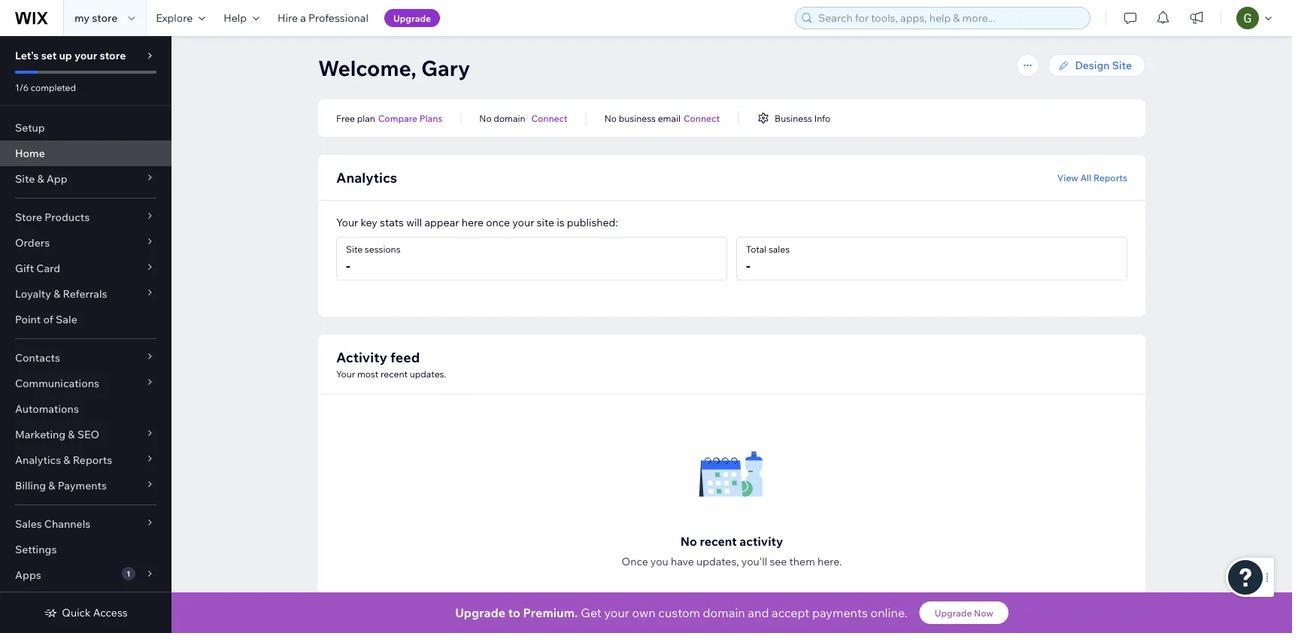 Task type: vqa. For each thing, say whether or not it's contained in the screenshot.


Task type: describe. For each thing, give the bounding box(es) containing it.
explore
[[156, 11, 193, 24]]

activity feed your most recent updates.
[[336, 349, 446, 380]]

access
[[93, 606, 128, 620]]

design
[[1076, 59, 1110, 72]]

store products
[[15, 211, 90, 224]]

channels
[[44, 518, 91, 531]]

feed
[[390, 349, 420, 366]]

sales
[[15, 518, 42, 531]]

reports for analytics & reports
[[73, 454, 112, 467]]

no business email connect
[[605, 112, 720, 124]]

of
[[43, 313, 53, 326]]

1 horizontal spatial domain
[[703, 606, 745, 621]]

recent inside no recent activity once you have updates, you'll see them here.
[[700, 534, 737, 549]]

up
[[59, 49, 72, 62]]

hire a professional
[[278, 11, 369, 24]]

stats
[[380, 216, 404, 229]]

quick
[[62, 606, 91, 620]]

let's
[[15, 49, 39, 62]]

view all reports
[[1058, 172, 1128, 183]]

view all reports button
[[1058, 171, 1128, 184]]

store products button
[[0, 205, 172, 230]]

site & app
[[15, 172, 67, 185]]

& for site
[[37, 172, 44, 185]]

upgrade now button
[[920, 602, 1009, 625]]

total
[[746, 244, 767, 255]]

them
[[790, 555, 815, 568]]

and
[[748, 606, 769, 621]]

have
[[671, 555, 694, 568]]

1 your from the top
[[336, 216, 358, 229]]

once
[[486, 216, 510, 229]]

upgrade now
[[935, 608, 994, 619]]

site for app
[[15, 172, 35, 185]]

upgrade button
[[384, 9, 440, 27]]

my
[[74, 11, 90, 24]]

your key stats will appear here once your site is published:
[[336, 216, 618, 229]]

loyalty & referrals
[[15, 287, 107, 301]]

total sales -
[[746, 244, 790, 274]]

automations link
[[0, 397, 172, 422]]

business
[[619, 112, 656, 124]]

to
[[508, 606, 521, 621]]

payments
[[813, 606, 868, 621]]

all
[[1081, 172, 1092, 183]]

setup link
[[0, 115, 172, 141]]

gift card button
[[0, 256, 172, 281]]

settings link
[[0, 537, 172, 563]]

design site
[[1076, 59, 1132, 72]]

compare
[[378, 112, 418, 124]]

get
[[581, 606, 602, 621]]

communications
[[15, 377, 99, 390]]

will
[[406, 216, 422, 229]]

referrals
[[63, 287, 107, 301]]

plans
[[420, 112, 443, 124]]

2 vertical spatial your
[[605, 606, 630, 621]]

loyalty
[[15, 287, 51, 301]]

set
[[41, 49, 57, 62]]

recent inside activity feed your most recent updates.
[[381, 368, 408, 380]]

point of sale link
[[0, 307, 172, 333]]

updates.
[[410, 368, 446, 380]]

no for domain
[[480, 112, 492, 124]]

custom
[[659, 606, 700, 621]]

welcome, gary
[[318, 55, 470, 81]]

upgrade for upgrade now
[[935, 608, 972, 619]]

your inside sidebar element
[[74, 49, 97, 62]]

key
[[361, 216, 378, 229]]

most
[[357, 368, 379, 380]]

no for business
[[605, 112, 617, 124]]

plan
[[357, 112, 375, 124]]

billing & payments
[[15, 479, 107, 492]]

activity
[[740, 534, 783, 549]]

& for analytics
[[63, 454, 70, 467]]

help button
[[215, 0, 269, 36]]

reports for view all reports
[[1094, 172, 1128, 183]]

sales channels button
[[0, 512, 172, 537]]

info
[[815, 112, 831, 124]]

sales channels
[[15, 518, 91, 531]]

sales
[[769, 244, 790, 255]]

billing
[[15, 479, 46, 492]]

own
[[632, 606, 656, 621]]

published:
[[567, 216, 618, 229]]

products
[[45, 211, 90, 224]]

settings
[[15, 543, 57, 556]]

analytics for analytics & reports
[[15, 454, 61, 467]]

store inside sidebar element
[[100, 49, 126, 62]]

app
[[46, 172, 67, 185]]

gary
[[421, 55, 470, 81]]

0 vertical spatial store
[[92, 11, 118, 24]]

point of sale
[[15, 313, 77, 326]]

& for marketing
[[68, 428, 75, 441]]

email
[[658, 112, 681, 124]]

store
[[15, 211, 42, 224]]

2 horizontal spatial site
[[1113, 59, 1132, 72]]



Task type: locate. For each thing, give the bounding box(es) containing it.
your left most
[[336, 368, 355, 380]]

upgrade left now
[[935, 608, 972, 619]]

gift card
[[15, 262, 60, 275]]

no recent activity once you have updates, you'll see them here.
[[622, 534, 842, 568]]

1/6 completed
[[15, 82, 76, 93]]

your inside activity feed your most recent updates.
[[336, 368, 355, 380]]

& left app
[[37, 172, 44, 185]]

0 vertical spatial site
[[1113, 59, 1132, 72]]

completed
[[31, 82, 76, 93]]

no up "have"
[[681, 534, 697, 549]]

my store
[[74, 11, 118, 24]]

0 vertical spatial domain
[[494, 112, 526, 124]]

& left seo
[[68, 428, 75, 441]]

appear
[[425, 216, 459, 229]]

1 vertical spatial recent
[[700, 534, 737, 549]]

0 horizontal spatial connect
[[532, 112, 568, 124]]

1 horizontal spatial -
[[746, 257, 751, 274]]

1 vertical spatial your
[[513, 216, 535, 229]]

analytics up key
[[336, 169, 397, 186]]

marketing
[[15, 428, 66, 441]]

0 vertical spatial your
[[336, 216, 358, 229]]

0 horizontal spatial reports
[[73, 454, 112, 467]]

site inside site sessions -
[[346, 244, 363, 255]]

0 horizontal spatial analytics
[[15, 454, 61, 467]]

2 connect link from the left
[[684, 111, 720, 125]]

1 vertical spatial domain
[[703, 606, 745, 621]]

1 vertical spatial site
[[15, 172, 35, 185]]

upgrade for upgrade to premium. get your own custom domain and accept payments online.
[[455, 606, 506, 621]]

no right plans
[[480, 112, 492, 124]]

connect
[[532, 112, 568, 124], [684, 112, 720, 124]]

recent up updates, at the bottom right of page
[[700, 534, 737, 549]]

0 vertical spatial your
[[74, 49, 97, 62]]

0 horizontal spatial your
[[74, 49, 97, 62]]

1 horizontal spatial connect link
[[684, 111, 720, 125]]

0 vertical spatial analytics
[[336, 169, 397, 186]]

no domain connect
[[480, 112, 568, 124]]

setup
[[15, 121, 45, 134]]

now
[[974, 608, 994, 619]]

- for site sessions -
[[346, 257, 350, 274]]

analytics down marketing
[[15, 454, 61, 467]]

reports down seo
[[73, 454, 112, 467]]

upgrade up welcome, gary
[[393, 12, 431, 24]]

apps
[[15, 569, 41, 582]]

activity
[[336, 349, 387, 366]]

you
[[651, 555, 669, 568]]

1 horizontal spatial your
[[513, 216, 535, 229]]

recent down feed
[[381, 368, 408, 380]]

2 your from the top
[[336, 368, 355, 380]]

help
[[224, 11, 247, 24]]

1
[[127, 569, 130, 579]]

analytics & reports button
[[0, 448, 172, 473]]

2 connect from the left
[[684, 112, 720, 124]]

- inside total sales -
[[746, 257, 751, 274]]

quick access button
[[44, 606, 128, 620]]

recent
[[381, 368, 408, 380], [700, 534, 737, 549]]

reports inside popup button
[[73, 454, 112, 467]]

store down the my store
[[100, 49, 126, 62]]

connect link
[[532, 111, 568, 125], [684, 111, 720, 125]]

1 horizontal spatial upgrade
[[455, 606, 506, 621]]

0 horizontal spatial upgrade
[[393, 12, 431, 24]]

free
[[336, 112, 355, 124]]

1 horizontal spatial connect
[[684, 112, 720, 124]]

your
[[336, 216, 358, 229], [336, 368, 355, 380]]

2 vertical spatial site
[[346, 244, 363, 255]]

2 horizontal spatial upgrade
[[935, 608, 972, 619]]

analytics inside popup button
[[15, 454, 61, 467]]

& right the billing
[[48, 479, 55, 492]]

home link
[[0, 141, 172, 166]]

your left site
[[513, 216, 535, 229]]

sessions
[[365, 244, 401, 255]]

- for total sales -
[[746, 257, 751, 274]]

site for -
[[346, 244, 363, 255]]

site inside popup button
[[15, 172, 35, 185]]

- inside site sessions -
[[346, 257, 350, 274]]

business
[[775, 112, 813, 124]]

is
[[557, 216, 565, 229]]

store right the my
[[92, 11, 118, 24]]

no for recent
[[681, 534, 697, 549]]

site sessions -
[[346, 244, 401, 274]]

Search for tools, apps, help & more... field
[[814, 8, 1086, 29]]

orders button
[[0, 230, 172, 256]]

premium.
[[523, 606, 578, 621]]

1 horizontal spatial recent
[[700, 534, 737, 549]]

&
[[37, 172, 44, 185], [54, 287, 60, 301], [68, 428, 75, 441], [63, 454, 70, 467], [48, 479, 55, 492]]

0 horizontal spatial site
[[15, 172, 35, 185]]

payments
[[58, 479, 107, 492]]

sidebar element
[[0, 36, 172, 634]]

contacts button
[[0, 345, 172, 371]]

your right get
[[605, 606, 630, 621]]

1 horizontal spatial analytics
[[336, 169, 397, 186]]

1/6
[[15, 82, 29, 93]]

contacts
[[15, 351, 60, 365]]

0 horizontal spatial domain
[[494, 112, 526, 124]]

reports inside button
[[1094, 172, 1128, 183]]

& for billing
[[48, 479, 55, 492]]

welcome,
[[318, 55, 417, 81]]

2 - from the left
[[746, 257, 751, 274]]

seo
[[77, 428, 99, 441]]

1 vertical spatial reports
[[73, 454, 112, 467]]

analytics for analytics
[[336, 169, 397, 186]]

quick access
[[62, 606, 128, 620]]

& up billing & payments
[[63, 454, 70, 467]]

site & app button
[[0, 166, 172, 192]]

0 horizontal spatial -
[[346, 257, 350, 274]]

1 connect link from the left
[[532, 111, 568, 125]]

sale
[[56, 313, 77, 326]]

updates,
[[697, 555, 739, 568]]

1 vertical spatial your
[[336, 368, 355, 380]]

0 vertical spatial reports
[[1094, 172, 1128, 183]]

communications button
[[0, 371, 172, 397]]

site
[[1113, 59, 1132, 72], [15, 172, 35, 185], [346, 244, 363, 255]]

reports right the all
[[1094, 172, 1128, 183]]

business info button
[[757, 111, 831, 125]]

online.
[[871, 606, 908, 621]]

1 connect from the left
[[532, 112, 568, 124]]

your left key
[[336, 216, 358, 229]]

your right up in the left of the page
[[74, 49, 97, 62]]

no inside no recent activity once you have updates, you'll see them here.
[[681, 534, 697, 549]]

0 horizontal spatial no
[[480, 112, 492, 124]]

orders
[[15, 236, 50, 249]]

site right the design
[[1113, 59, 1132, 72]]

free plan compare plans
[[336, 112, 443, 124]]

connect link for no business email connect
[[684, 111, 720, 125]]

upgrade for upgrade
[[393, 12, 431, 24]]

0 vertical spatial recent
[[381, 368, 408, 380]]

gift
[[15, 262, 34, 275]]

1 horizontal spatial reports
[[1094, 172, 1128, 183]]

1 vertical spatial store
[[100, 49, 126, 62]]

analytics
[[336, 169, 397, 186], [15, 454, 61, 467]]

no
[[480, 112, 492, 124], [605, 112, 617, 124], [681, 534, 697, 549]]

connect link for no domain connect
[[532, 111, 568, 125]]

hire a professional link
[[269, 0, 378, 36]]

upgrade left to
[[455, 606, 506, 621]]

& for loyalty
[[54, 287, 60, 301]]

marketing & seo
[[15, 428, 99, 441]]

see
[[770, 555, 787, 568]]

view
[[1058, 172, 1079, 183]]

here
[[462, 216, 484, 229]]

2 horizontal spatial no
[[681, 534, 697, 549]]

site
[[537, 216, 555, 229]]

2 horizontal spatial your
[[605, 606, 630, 621]]

home
[[15, 147, 45, 160]]

0 horizontal spatial connect link
[[532, 111, 568, 125]]

once
[[622, 555, 648, 568]]

site down home
[[15, 172, 35, 185]]

site left sessions
[[346, 244, 363, 255]]

1 horizontal spatial site
[[346, 244, 363, 255]]

here.
[[818, 555, 842, 568]]

upgrade
[[393, 12, 431, 24], [455, 606, 506, 621], [935, 608, 972, 619]]

compare plans link
[[378, 111, 443, 125]]

1 vertical spatial analytics
[[15, 454, 61, 467]]

no left business
[[605, 112, 617, 124]]

let's set up your store
[[15, 49, 126, 62]]

1 - from the left
[[346, 257, 350, 274]]

business info
[[775, 112, 831, 124]]

billing & payments button
[[0, 473, 172, 499]]

accept
[[772, 606, 810, 621]]

& right loyalty
[[54, 287, 60, 301]]

1 horizontal spatial no
[[605, 112, 617, 124]]

point
[[15, 313, 41, 326]]

analytics & reports
[[15, 454, 112, 467]]

0 horizontal spatial recent
[[381, 368, 408, 380]]



